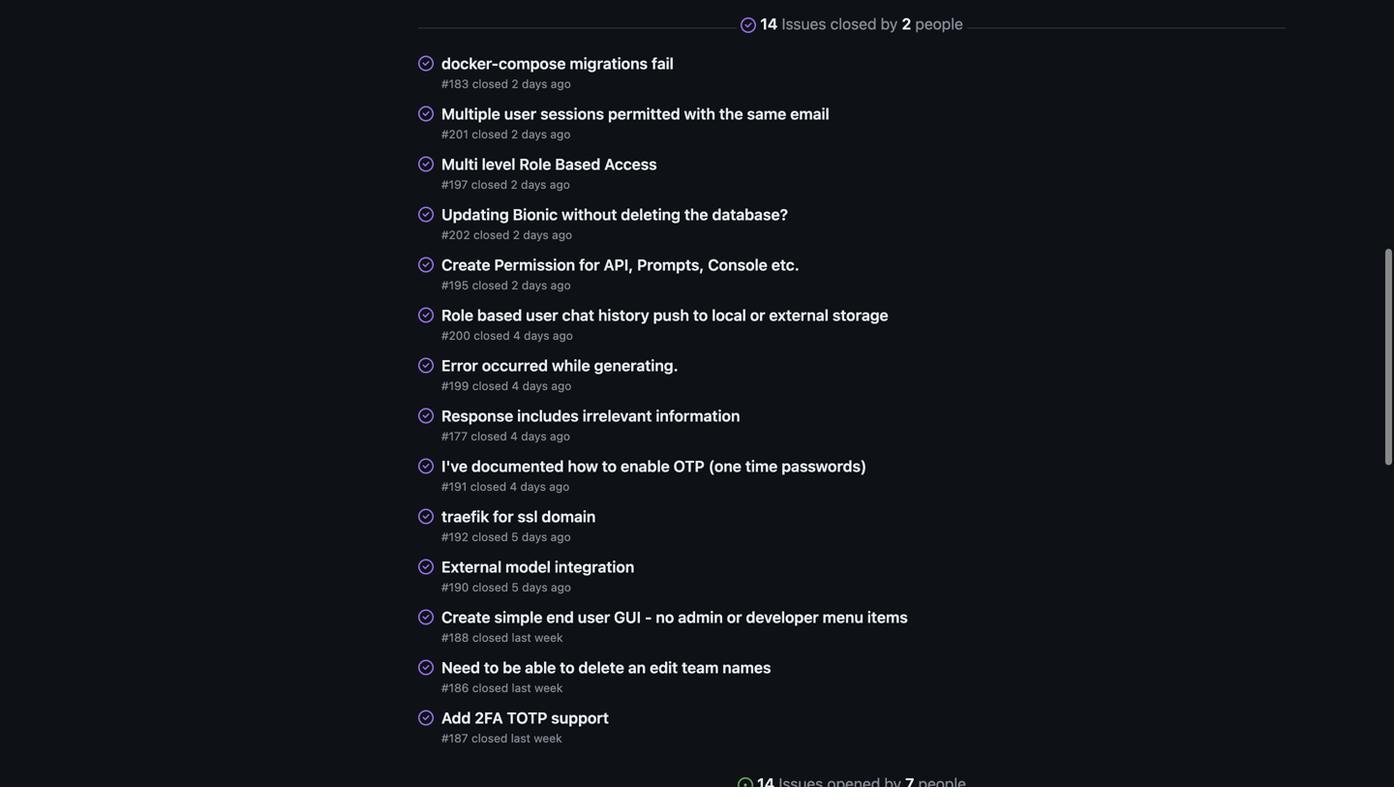 Task type: locate. For each thing, give the bounding box(es) containing it.
week down end
[[535, 631, 563, 645]]

closed inside role based user chat history push to local or external storage #200 closed 4 days ago
[[474, 329, 510, 342]]

role inside role based user chat history push to local or external storage #200 closed 4 days ago
[[442, 306, 474, 325]]

4 closed image from the top
[[418, 610, 434, 625]]

ago inside updating bionic without deleting the database? #202 closed 2 days ago
[[552, 228, 573, 242]]

the right deleting
[[685, 205, 709, 224]]

create up #195
[[442, 256, 491, 274]]

2 down the level
[[511, 178, 518, 191]]

week
[[535, 631, 563, 645], [535, 681, 563, 695], [534, 732, 562, 745]]

2 vertical spatial user
[[578, 608, 611, 627]]

error
[[442, 356, 478, 375]]

1 vertical spatial for
[[493, 508, 514, 526]]

closed image
[[418, 156, 434, 172], [418, 257, 434, 273], [418, 308, 434, 323], [418, 610, 434, 625]]

closed image left the 'error'
[[418, 358, 434, 373]]

i've documented how to enable otp (one time passwords) #191 closed 4 days ago
[[442, 457, 867, 494]]

2 create from the top
[[442, 608, 491, 627]]

ago down the permission at left
[[551, 279, 571, 292]]

1 vertical spatial user
[[526, 306, 559, 325]]

1 closed image from the top
[[418, 56, 434, 71]]

closed image left i've
[[418, 459, 434, 474]]

ago up end
[[551, 581, 572, 594]]

2 closed image from the top
[[418, 257, 434, 273]]

closed inside external model integration #190 closed 5 days ago
[[472, 581, 509, 594]]

closed image
[[418, 56, 434, 71], [418, 106, 434, 122], [418, 207, 434, 222], [418, 358, 434, 373], [418, 408, 434, 424], [418, 459, 434, 474], [418, 509, 434, 525], [418, 559, 434, 575], [418, 660, 434, 676], [418, 711, 434, 726]]

0 horizontal spatial role
[[442, 306, 474, 325]]

to right the how
[[602, 457, 617, 476]]

days down multi level role based access link
[[521, 178, 547, 191]]

support
[[551, 709, 609, 728]]

ago inside multi level role based access #197 closed 2 days ago
[[550, 178, 570, 191]]

totp
[[507, 709, 548, 728]]

closed inside multiple user sessions permitted with the same email #201 closed 2 days ago
[[472, 127, 508, 141]]

closed image left external
[[418, 559, 434, 575]]

or right local
[[750, 306, 766, 325]]

the
[[720, 105, 744, 123], [685, 205, 709, 224]]

ago
[[551, 77, 571, 91], [551, 127, 571, 141], [550, 178, 570, 191], [552, 228, 573, 242], [551, 279, 571, 292], [553, 329, 573, 342], [552, 379, 572, 393], [550, 430, 571, 443], [550, 480, 570, 494], [551, 530, 571, 544], [551, 581, 572, 594]]

people
[[916, 15, 964, 33]]

2fa
[[475, 709, 503, 728]]

last down the add 2fa totp support link
[[511, 732, 531, 745]]

closed down multiple
[[472, 127, 508, 141]]

2 down compose
[[512, 77, 519, 91]]

closed
[[831, 15, 877, 33], [472, 77, 509, 91], [472, 127, 508, 141], [472, 178, 508, 191], [474, 228, 510, 242], [472, 279, 508, 292], [474, 329, 510, 342], [473, 379, 509, 393], [471, 430, 507, 443], [471, 480, 507, 494], [472, 530, 508, 544], [472, 581, 509, 594], [473, 631, 509, 645], [473, 681, 509, 695], [472, 732, 508, 745]]

#183
[[442, 77, 469, 91]]

0 vertical spatial create
[[442, 256, 491, 274]]

ago down chat
[[553, 329, 573, 342]]

days inside external model integration #190 closed 5 days ago
[[522, 581, 548, 594]]

create inside "create simple end user gui - no admin or developer menu items #188 closed last week"
[[442, 608, 491, 627]]

ago down domain
[[551, 530, 571, 544]]

days down bionic
[[523, 228, 549, 242]]

#200
[[442, 329, 471, 342]]

4 down occurred
[[512, 379, 519, 393]]

no
[[656, 608, 675, 627]]

updating bionic without deleting the database? link
[[442, 205, 788, 224]]

closed image for add
[[418, 711, 434, 726]]

0 vertical spatial 5
[[512, 530, 519, 544]]

5
[[512, 530, 519, 544], [512, 581, 519, 594]]

closed down response at the left
[[471, 430, 507, 443]]

1 horizontal spatial role
[[520, 155, 552, 173]]

closed image for multi level role based access
[[418, 156, 434, 172]]

local
[[712, 306, 747, 325]]

multiple user sessions permitted with the same email link
[[442, 105, 830, 123]]

menu
[[823, 608, 864, 627]]

2 down the permission at left
[[512, 279, 519, 292]]

3 closed image from the top
[[418, 207, 434, 222]]

closed inside updating bionic without deleting the database? #202 closed 2 days ago
[[474, 228, 510, 242]]

add
[[442, 709, 471, 728]]

create for create simple end user gui - no admin or developer menu items
[[442, 608, 491, 627]]

multiple
[[442, 105, 501, 123]]

error occurred while generating. link
[[442, 356, 679, 375]]

integration
[[555, 558, 635, 576]]

4 down documented
[[510, 480, 517, 494]]

information
[[656, 407, 741, 425]]

2 vertical spatial last
[[511, 732, 531, 745]]

1 5 from the top
[[512, 530, 519, 544]]

to left local
[[694, 306, 708, 325]]

0 vertical spatial user
[[504, 105, 537, 123]]

last down simple
[[512, 631, 532, 645]]

user left gui
[[578, 608, 611, 627]]

role up #200
[[442, 306, 474, 325]]

closed down be
[[473, 681, 509, 695]]

docker-compose migrations fail #183 closed 2 days ago
[[442, 54, 674, 91]]

days down includes
[[521, 430, 547, 443]]

the right 'with'
[[720, 105, 744, 123]]

2 vertical spatial week
[[534, 732, 562, 745]]

4 inside the 'error occurred while generating. #199 closed 4 days ago'
[[512, 379, 519, 393]]

days down occurred
[[523, 379, 548, 393]]

for
[[579, 256, 600, 274], [493, 508, 514, 526]]

ago down "docker-compose migrations fail" link
[[551, 77, 571, 91]]

1 horizontal spatial for
[[579, 256, 600, 274]]

0 vertical spatial for
[[579, 256, 600, 274]]

create simple end user gui - no admin or developer menu items link
[[442, 608, 908, 627]]

create inside create permission for api, prompts, console etc. #195 closed 2 days ago
[[442, 256, 491, 274]]

3 closed image from the top
[[418, 308, 434, 323]]

2 5 from the top
[[512, 581, 519, 594]]

1 vertical spatial 5
[[512, 581, 519, 594]]

5 inside external model integration #190 closed 5 days ago
[[512, 581, 519, 594]]

days inside response includes irrelevant information #177 closed 4 days ago
[[521, 430, 547, 443]]

week down able
[[535, 681, 563, 695]]

closed inside docker-compose migrations fail #183 closed 2 days ago
[[472, 77, 509, 91]]

closed image left need
[[418, 660, 434, 676]]

chat
[[562, 306, 595, 325]]

#190
[[442, 581, 469, 594]]

0 vertical spatial the
[[720, 105, 744, 123]]

same
[[747, 105, 787, 123]]

#187
[[442, 732, 468, 745]]

or
[[750, 306, 766, 325], [727, 608, 743, 627]]

2 down bionic
[[513, 228, 520, 242]]

days
[[522, 77, 548, 91], [522, 127, 547, 141], [521, 178, 547, 191], [523, 228, 549, 242], [522, 279, 548, 292], [524, 329, 550, 342], [523, 379, 548, 393], [521, 430, 547, 443], [521, 480, 546, 494], [522, 530, 548, 544], [522, 581, 548, 594]]

end
[[547, 608, 574, 627]]

0 horizontal spatial the
[[685, 205, 709, 224]]

1 vertical spatial role
[[442, 306, 474, 325]]

create permission for api, prompts, console etc. link
[[442, 256, 800, 274]]

last down be
[[512, 681, 532, 695]]

6 closed image from the top
[[418, 459, 434, 474]]

closed up based
[[472, 279, 508, 292]]

closed down 2fa
[[472, 732, 508, 745]]

1 vertical spatial week
[[535, 681, 563, 695]]

closed image left docker-
[[418, 56, 434, 71]]

10 closed image from the top
[[418, 711, 434, 726]]

1 vertical spatial or
[[727, 608, 743, 627]]

8 closed image from the top
[[418, 559, 434, 575]]

traefik
[[442, 508, 489, 526]]

ago down the how
[[550, 480, 570, 494]]

days down documented
[[521, 480, 546, 494]]

9 closed image from the top
[[418, 660, 434, 676]]

ago inside the 'error occurred while generating. #199 closed 4 days ago'
[[552, 379, 572, 393]]

role
[[520, 155, 552, 173], [442, 306, 474, 325]]

5 closed image from the top
[[418, 408, 434, 424]]

closed image for docker-
[[418, 56, 434, 71]]

closed image left multiple
[[418, 106, 434, 122]]

for left the ssl at the left bottom
[[493, 508, 514, 526]]

the inside multiple user sessions permitted with the same email #201 closed 2 days ago
[[720, 105, 744, 123]]

need to be able to delete an edit team names #186 closed last week
[[442, 659, 772, 695]]

closed inside 'add 2fa totp support #187 closed last week'
[[472, 732, 508, 745]]

closed down simple
[[473, 631, 509, 645]]

closed image for error
[[418, 358, 434, 373]]

2
[[902, 15, 912, 33], [512, 77, 519, 91], [512, 127, 519, 141], [511, 178, 518, 191], [513, 228, 520, 242], [512, 279, 519, 292]]

closed inside the 'error occurred while generating. #199 closed 4 days ago'
[[473, 379, 509, 393]]

ago down multi level role based access link
[[550, 178, 570, 191]]

enable
[[621, 457, 670, 476]]

error occurred while generating. #199 closed 4 days ago
[[442, 356, 679, 393]]

closed down "traefik"
[[472, 530, 508, 544]]

days inside create permission for api, prompts, console etc. #195 closed 2 days ago
[[522, 279, 548, 292]]

how
[[568, 457, 599, 476]]

4 closed image from the top
[[418, 358, 434, 373]]

closed down based
[[474, 329, 510, 342]]

1 create from the top
[[442, 256, 491, 274]]

to
[[694, 306, 708, 325], [602, 457, 617, 476], [484, 659, 499, 677], [560, 659, 575, 677]]

4 inside the i've documented how to enable otp (one time passwords) #191 closed 4 days ago
[[510, 480, 517, 494]]

closed down external
[[472, 581, 509, 594]]

create simple end user gui - no admin or developer menu items #188 closed last week
[[442, 608, 908, 645]]

closed inside "create simple end user gui - no admin or developer menu items #188 closed last week"
[[473, 631, 509, 645]]

multi
[[442, 155, 478, 173]]

to right able
[[560, 659, 575, 677]]

closed image for external
[[418, 559, 434, 575]]

closed image for response
[[418, 408, 434, 424]]

response includes irrelevant information #177 closed 4 days ago
[[442, 407, 741, 443]]

4
[[513, 329, 521, 342], [512, 379, 519, 393], [511, 430, 518, 443], [510, 480, 517, 494]]

5 down traefik for ssl domain 'link' on the left bottom of page
[[512, 530, 519, 544]]

multiple user sessions permitted with the same email #201 closed 2 days ago
[[442, 105, 830, 141]]

days inside multi level role based access #197 closed 2 days ago
[[521, 178, 547, 191]]

external model integration link
[[442, 558, 635, 576]]

user left chat
[[526, 306, 559, 325]]

user
[[504, 105, 537, 123], [526, 306, 559, 325], [578, 608, 611, 627]]

closed image for i've
[[418, 459, 434, 474]]

closed down the level
[[472, 178, 508, 191]]

closed down updating
[[474, 228, 510, 242]]

ago down sessions
[[551, 127, 571, 141]]

closed image left add
[[418, 711, 434, 726]]

0 vertical spatial role
[[520, 155, 552, 173]]

role right the level
[[520, 155, 552, 173]]

closed down occurred
[[473, 379, 509, 393]]

create up #188
[[442, 608, 491, 627]]

closed down docker-
[[472, 77, 509, 91]]

ago inside external model integration #190 closed 5 days ago
[[551, 581, 572, 594]]

#202
[[442, 228, 470, 242]]

1 vertical spatial create
[[442, 608, 491, 627]]

days inside the i've documented how to enable otp (one time passwords) #191 closed 4 days ago
[[521, 480, 546, 494]]

edit
[[650, 659, 678, 677]]

or right admin
[[727, 608, 743, 627]]

1 horizontal spatial the
[[720, 105, 744, 123]]

7 closed image from the top
[[418, 509, 434, 525]]

role inside multi level role based access #197 closed 2 days ago
[[520, 155, 552, 173]]

or for admin
[[727, 608, 743, 627]]

5 down model
[[512, 581, 519, 594]]

1 horizontal spatial or
[[750, 306, 766, 325]]

4 down based
[[513, 329, 521, 342]]

or inside role based user chat history push to local or external storage #200 closed 4 days ago
[[750, 306, 766, 325]]

closed right #191
[[471, 480, 507, 494]]

days down the ssl at the left bottom
[[522, 530, 548, 544]]

0 horizontal spatial for
[[493, 508, 514, 526]]

week inside need to be able to delete an edit team names #186 closed last week
[[535, 681, 563, 695]]

names
[[723, 659, 772, 677]]

days down compose
[[522, 77, 548, 91]]

user right multiple
[[504, 105, 537, 123]]

closed inside create permission for api, prompts, console etc. #195 closed 2 days ago
[[472, 279, 508, 292]]

closed image left response at the left
[[418, 408, 434, 424]]

0 vertical spatial last
[[512, 631, 532, 645]]

1 vertical spatial last
[[512, 681, 532, 695]]

or inside "create simple end user gui - no admin or developer menu items #188 closed last week"
[[727, 608, 743, 627]]

issue opened image
[[738, 778, 754, 788]]

0 vertical spatial or
[[750, 306, 766, 325]]

#197
[[442, 178, 468, 191]]

days down the permission at left
[[522, 279, 548, 292]]

days up multi level role based access link
[[522, 127, 547, 141]]

docker-
[[442, 54, 499, 73]]

days inside role based user chat history push to local or external storage #200 closed 4 days ago
[[524, 329, 550, 342]]

0 horizontal spatial or
[[727, 608, 743, 627]]

or for local
[[750, 306, 766, 325]]

team
[[682, 659, 719, 677]]

with
[[684, 105, 716, 123]]

2 right by
[[902, 15, 912, 33]]

closed inside multi level role based access #197 closed 2 days ago
[[472, 178, 508, 191]]

4 up documented
[[511, 430, 518, 443]]

1 closed image from the top
[[418, 156, 434, 172]]

0 vertical spatial week
[[535, 631, 563, 645]]

days down external model integration link
[[522, 581, 548, 594]]

for left api,
[[579, 256, 600, 274]]

#191
[[442, 480, 467, 494]]

updating bionic without deleting the database? #202 closed 2 days ago
[[442, 205, 788, 242]]

api,
[[604, 256, 634, 274]]

2 closed image from the top
[[418, 106, 434, 122]]

ago down error occurred while generating. link
[[552, 379, 572, 393]]

closed image left "traefik"
[[418, 509, 434, 525]]

#199
[[442, 379, 469, 393]]

week down totp
[[534, 732, 562, 745]]

closed image left updating
[[418, 207, 434, 222]]

ago down includes
[[550, 430, 571, 443]]

1 vertical spatial the
[[685, 205, 709, 224]]

14
[[761, 15, 778, 33]]

ago down bionic
[[552, 228, 573, 242]]

days up occurred
[[524, 329, 550, 342]]

ago inside role based user chat history push to local or external storage #200 closed 4 days ago
[[553, 329, 573, 342]]

2 up the level
[[512, 127, 519, 141]]



Task type: describe. For each thing, give the bounding box(es) containing it.
fail
[[652, 54, 674, 73]]

email
[[791, 105, 830, 123]]

(one
[[709, 457, 742, 476]]

2 inside multiple user sessions permitted with the same email #201 closed 2 days ago
[[512, 127, 519, 141]]

#177
[[442, 430, 468, 443]]

i've documented how to enable otp (one time passwords) link
[[442, 457, 867, 476]]

2 inside docker-compose migrations fail #183 closed 2 days ago
[[512, 77, 519, 91]]

irrelevant
[[583, 407, 652, 425]]

passwords)
[[782, 457, 867, 476]]

be
[[503, 659, 521, 677]]

2 inside create permission for api, prompts, console etc. #195 closed 2 days ago
[[512, 279, 519, 292]]

compose
[[499, 54, 566, 73]]

closed inside need to be able to delete an edit team names #186 closed last week
[[473, 681, 509, 695]]

role based user chat history push to local or external storage link
[[442, 306, 889, 325]]

while
[[552, 356, 591, 375]]

includes
[[517, 407, 579, 425]]

to inside role based user chat history push to local or external storage #200 closed 4 days ago
[[694, 306, 708, 325]]

closed image for multiple
[[418, 106, 434, 122]]

ago inside multiple user sessions permitted with the same email #201 closed 2 days ago
[[551, 127, 571, 141]]

permission
[[495, 256, 576, 274]]

ago inside create permission for api, prompts, console etc. #195 closed 2 days ago
[[551, 279, 571, 292]]

days inside docker-compose migrations fail #183 closed 2 days ago
[[522, 77, 548, 91]]

for inside traefik for ssl domain #192 closed 5 days ago
[[493, 508, 514, 526]]

developer
[[746, 608, 819, 627]]

ago inside the i've documented how to enable otp (one time passwords) #191 closed 4 days ago
[[550, 480, 570, 494]]

multi level role based access #197 closed 2 days ago
[[442, 155, 657, 191]]

closed inside traefik for ssl domain #192 closed 5 days ago
[[472, 530, 508, 544]]

add 2fa totp support link
[[442, 709, 609, 728]]

closed inside the i've documented how to enable otp (one time passwords) #191 closed 4 days ago
[[471, 480, 507, 494]]

external
[[442, 558, 502, 576]]

last inside 'add 2fa totp support #187 closed last week'
[[511, 732, 531, 745]]

database?
[[712, 205, 788, 224]]

storage
[[833, 306, 889, 325]]

last inside "create simple end user gui - no admin or developer menu items #188 closed last week"
[[512, 631, 532, 645]]

occurred
[[482, 356, 548, 375]]

closed left by
[[831, 15, 877, 33]]

closed image for traefik
[[418, 509, 434, 525]]

#192
[[442, 530, 469, 544]]

push
[[654, 306, 690, 325]]

user inside "create simple end user gui - no admin or developer menu items #188 closed last week"
[[578, 608, 611, 627]]

traefik for ssl domain link
[[442, 508, 596, 526]]

otp
[[674, 457, 705, 476]]

role based user chat history push to local or external storage #200 closed 4 days ago
[[442, 306, 889, 342]]

model
[[506, 558, 551, 576]]

external model integration #190 closed 5 days ago
[[442, 558, 635, 594]]

for inside create permission for api, prompts, console etc. #195 closed 2 days ago
[[579, 256, 600, 274]]

level
[[482, 155, 516, 173]]

migrations
[[570, 54, 648, 73]]

by
[[881, 15, 898, 33]]

time
[[746, 457, 778, 476]]

able
[[525, 659, 556, 677]]

create permission for api, prompts, console etc. #195 closed 2 days ago
[[442, 256, 800, 292]]

closed image for create simple end user gui - no admin or developer menu items
[[418, 610, 434, 625]]

closed image for updating
[[418, 207, 434, 222]]

delete
[[579, 659, 625, 677]]

etc.
[[772, 256, 800, 274]]

5 inside traefik for ssl domain #192 closed 5 days ago
[[512, 530, 519, 544]]

issue closed image
[[741, 17, 757, 33]]

issues
[[782, 15, 827, 33]]

updating
[[442, 205, 509, 224]]

need
[[442, 659, 480, 677]]

closed image for need
[[418, 660, 434, 676]]

docker-compose migrations fail link
[[442, 54, 674, 73]]

admin
[[678, 608, 723, 627]]

days inside the 'error occurred while generating. #199 closed 4 days ago'
[[523, 379, 548, 393]]

ago inside docker-compose migrations fail #183 closed 2 days ago
[[551, 77, 571, 91]]

domain
[[542, 508, 596, 526]]

closed image for role based user chat history push to local or external storage
[[418, 308, 434, 323]]

without
[[562, 205, 617, 224]]

external
[[770, 306, 829, 325]]

sessions
[[541, 105, 604, 123]]

week inside 'add 2fa totp support #187 closed last week'
[[534, 732, 562, 745]]

ago inside response includes irrelevant information #177 closed 4 days ago
[[550, 430, 571, 443]]

response
[[442, 407, 514, 425]]

to left be
[[484, 659, 499, 677]]

user inside multiple user sessions permitted with the same email #201 closed 2 days ago
[[504, 105, 537, 123]]

days inside traefik for ssl domain #192 closed 5 days ago
[[522, 530, 548, 544]]

based
[[478, 306, 522, 325]]

week inside "create simple end user gui - no admin or developer menu items #188 closed last week"
[[535, 631, 563, 645]]

#186
[[442, 681, 469, 695]]

ssl
[[518, 508, 538, 526]]

#188
[[442, 631, 469, 645]]

console
[[708, 256, 768, 274]]

user inside role based user chat history push to local or external storage #200 closed 4 days ago
[[526, 306, 559, 325]]

ago inside traefik for ssl domain #192 closed 5 days ago
[[551, 530, 571, 544]]

access
[[605, 155, 657, 173]]

-
[[645, 608, 652, 627]]

last inside need to be able to delete an edit team names #186 closed last week
[[512, 681, 532, 695]]

14 issues         closed by 2 people
[[761, 15, 964, 33]]

an
[[629, 659, 646, 677]]

traefik for ssl domain #192 closed 5 days ago
[[442, 508, 596, 544]]

days inside updating bionic without deleting the database? #202 closed 2 days ago
[[523, 228, 549, 242]]

history
[[599, 306, 650, 325]]

to inside the i've documented how to enable otp (one time passwords) #191 closed 4 days ago
[[602, 457, 617, 476]]

days inside multiple user sessions permitted with the same email #201 closed 2 days ago
[[522, 127, 547, 141]]

i've
[[442, 457, 468, 476]]

create for create permission for api, prompts, console etc.
[[442, 256, 491, 274]]

closed inside response includes irrelevant information #177 closed 4 days ago
[[471, 430, 507, 443]]

need to be able to delete an edit team names link
[[442, 659, 772, 677]]

2 inside multi level role based access #197 closed 2 days ago
[[511, 178, 518, 191]]

closed image for create permission for api, prompts, console etc.
[[418, 257, 434, 273]]

the inside updating bionic without deleting the database? #202 closed 2 days ago
[[685, 205, 709, 224]]

generating.
[[594, 356, 679, 375]]

4 inside response includes irrelevant information #177 closed 4 days ago
[[511, 430, 518, 443]]

simple
[[495, 608, 543, 627]]

2 inside updating bionic without deleting the database? #202 closed 2 days ago
[[513, 228, 520, 242]]

add 2fa totp support #187 closed last week
[[442, 709, 609, 745]]

bionic
[[513, 205, 558, 224]]

multi level role based access link
[[442, 155, 657, 173]]

permitted
[[608, 105, 681, 123]]

deleting
[[621, 205, 681, 224]]

#201
[[442, 127, 469, 141]]

prompts,
[[638, 256, 705, 274]]

4 inside role based user chat history push to local or external storage #200 closed 4 days ago
[[513, 329, 521, 342]]



Task type: vqa. For each thing, say whether or not it's contained in the screenshot.
Create to the top
yes



